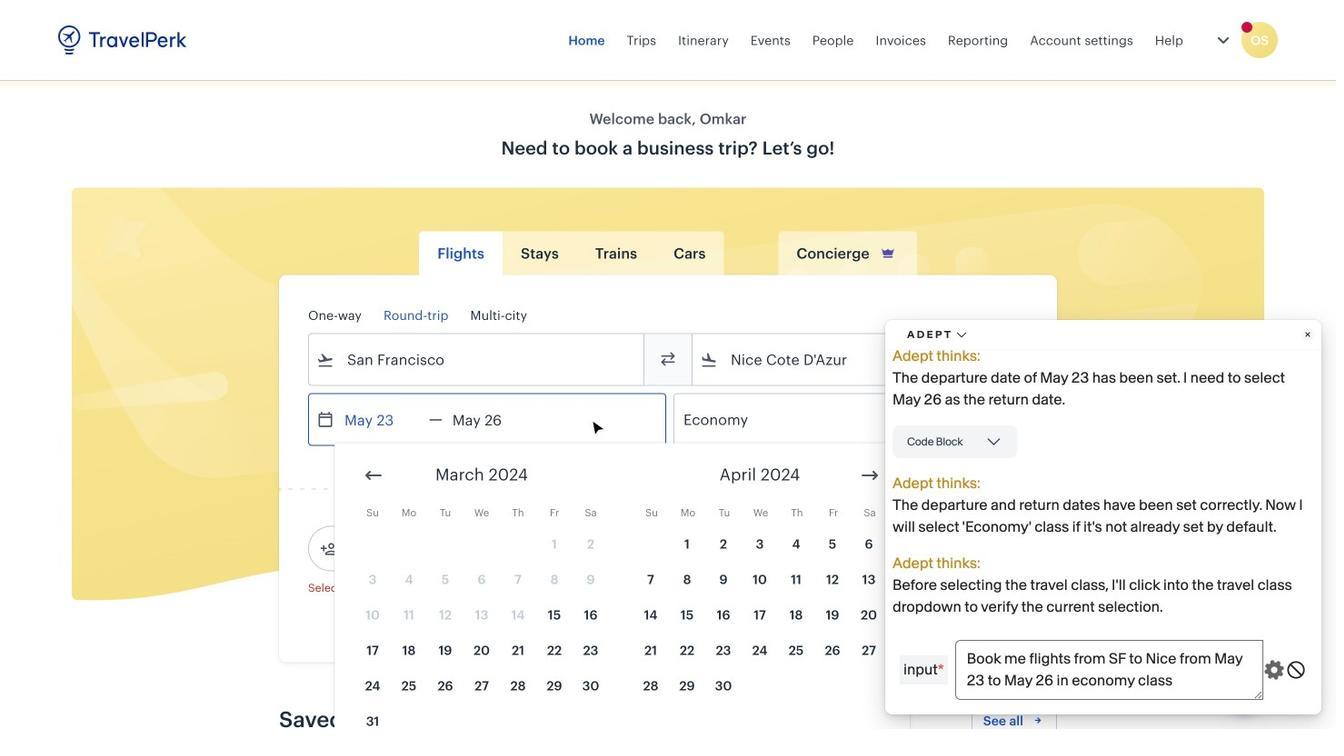 Task type: vqa. For each thing, say whether or not it's contained in the screenshot.
DELTA AIR LINES "icon"
no



Task type: describe. For each thing, give the bounding box(es) containing it.
Depart text field
[[335, 394, 429, 445]]

To search field
[[718, 345, 1004, 374]]

Return text field
[[443, 394, 537, 445]]



Task type: locate. For each thing, give the bounding box(es) containing it.
From search field
[[335, 345, 620, 374]]

move forward to switch to the next month. image
[[859, 465, 881, 487]]

calendar application
[[335, 443, 1337, 729]]

move backward to switch to the previous month. image
[[363, 465, 385, 487]]



